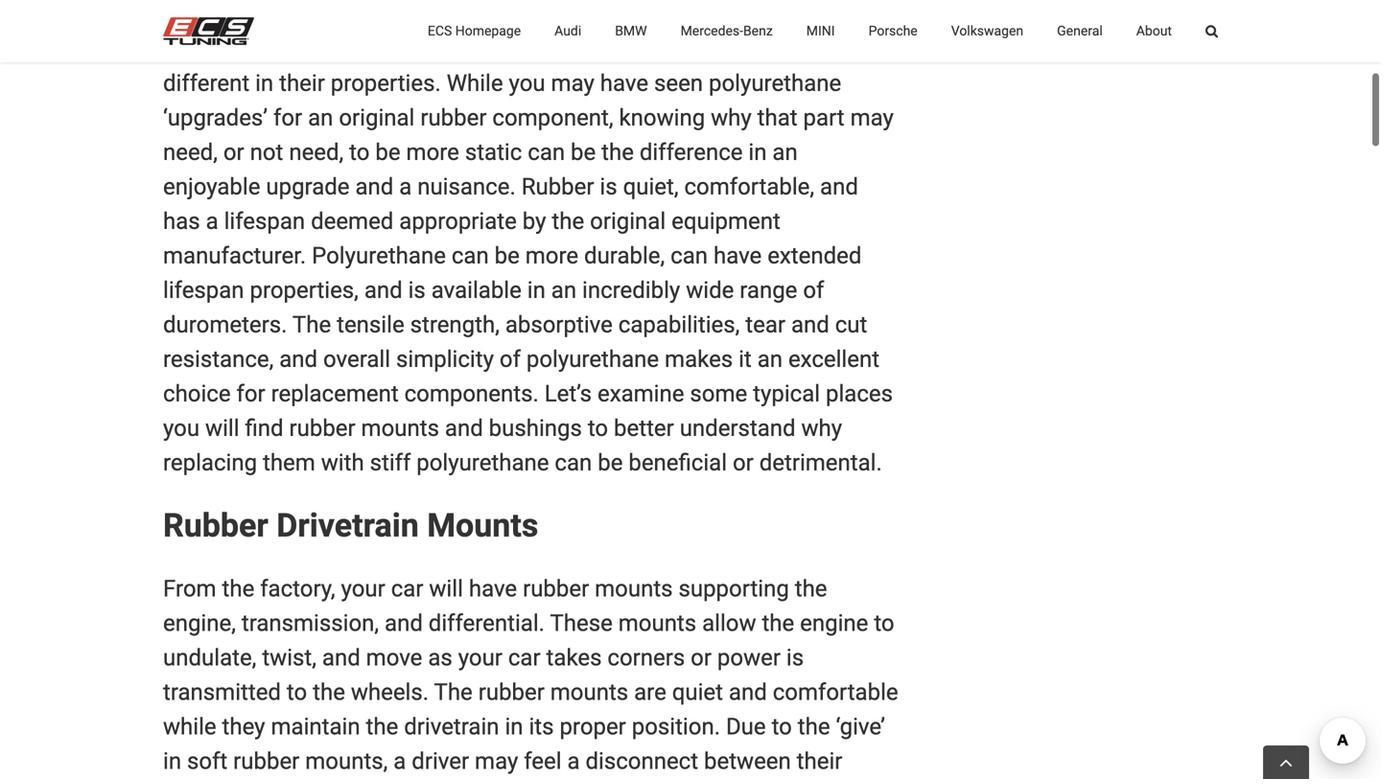 Task type: describe. For each thing, give the bounding box(es) containing it.
have inside "from the factory, your car will have rubber mounts supporting the engine, transmission, and differential. these mounts allow the engine to undulate, twist, and move as your car takes corners or power is transmitted to the wheels. the rubber mounts are quiet and comfortable while they maintain the drivetrain in its proper position. due to the 'give' in soft rubber mounts, a driver may feel a disconnect between"
[[469, 576, 517, 603]]

seen
[[654, 70, 703, 97]]

static
[[465, 139, 522, 166]]

differential.
[[429, 610, 545, 638]]

simplicity
[[396, 346, 494, 373]]

appropriate
[[399, 208, 517, 235]]

about link
[[1137, 0, 1172, 62]]

mercedes-
[[681, 23, 744, 39]]

it
[[739, 346, 752, 373]]

mounts,
[[305, 749, 388, 776]]

polyurethane up properties.
[[285, 35, 418, 62]]

transmission,
[[242, 610, 379, 638]]

mounts up the 'corners'
[[619, 610, 697, 638]]

mounts up proper
[[550, 679, 629, 707]]

durometers.
[[163, 311, 287, 339]]

the down wheels.
[[366, 714, 398, 741]]

may inside "from the factory, your car will have rubber mounts supporting the engine, transmission, and differential. these mounts allow the engine to undulate, twist, and move as your car takes corners or power is transmitted to the wheels. the rubber mounts are quiet and comfortable while they maintain the drivetrain in its proper position. due to the 'give' in soft rubber mounts, a driver may feel a disconnect between"
[[475, 749, 518, 776]]

to down let's
[[588, 415, 608, 442]]

1 vertical spatial of
[[500, 346, 521, 373]]

part
[[804, 104, 845, 132]]

driver
[[412, 749, 469, 776]]

an up upgrade
[[308, 104, 333, 132]]

mercedes-benz
[[681, 23, 773, 39]]

can down bushings
[[555, 450, 592, 477]]

between
[[704, 749, 791, 776]]

ecs
[[428, 23, 452, 39]]

disconnect
[[586, 749, 699, 776]]

benz
[[743, 23, 773, 39]]

audi
[[555, 23, 582, 39]]

better
[[614, 415, 674, 442]]

transmitted
[[163, 679, 281, 707]]

1 vertical spatial rubber
[[522, 173, 594, 201]]

in left bmw link in the left of the page
[[593, 35, 611, 62]]

absorptive
[[505, 311, 613, 339]]

the right from
[[222, 576, 255, 603]]

the inside rubber and polyurethane are fairly similar in their uses but vastly different in their properties. while you may have seen polyurethane 'upgrades' for an original rubber component, knowing why that part may need, or not need, to be more static can be the difference in an enjoyable upgrade and a nuisance. rubber is quiet, comfortable, and has a lifespan deemed appropriate by the original equipment manufacturer. polyurethane can be more durable, can have extended lifespan properties, and is available in an incredibly wide range of durometers. the tensile strength, absorptive capabilities, tear and cut resistance, and overall simplicity of polyurethane makes it an excellent choice for replacement components. let's examine some typical places you will find rubber mounts and bushings to better understand why replacing them with stiff polyurethane can be beneficial or detrimental.
[[293, 311, 331, 339]]

1 vertical spatial lifespan
[[163, 277, 244, 304]]

soft
[[187, 749, 228, 776]]

about
[[1137, 23, 1172, 39]]

and down power
[[729, 679, 767, 707]]

durable,
[[584, 242, 665, 270]]

proper
[[560, 714, 626, 741]]

vastly
[[761, 35, 821, 62]]

replacement
[[271, 381, 399, 408]]

engine,
[[163, 610, 236, 638]]

1 vertical spatial car
[[508, 645, 541, 672]]

are inside rubber and polyurethane are fairly similar in their uses but vastly different in their properties. while you may have seen polyurethane 'upgrades' for an original rubber component, knowing why that part may need, or not need, to be more static can be the difference in an enjoyable upgrade and a nuisance. rubber is quiet, comfortable, and has a lifespan deemed appropriate by the original equipment manufacturer. polyurethane can be more durable, can have extended lifespan properties, and is available in an incredibly wide range of durometers. the tensile strength, absorptive capabilities, tear and cut resistance, and overall simplicity of polyurethane makes it an excellent choice for replacement components. let's examine some typical places you will find rubber mounts and bushings to better understand why replacing them with stiff polyurethane can be beneficial or detrimental.
[[424, 35, 456, 62]]

0 vertical spatial more
[[406, 139, 459, 166]]

an down that
[[773, 139, 798, 166]]

2 horizontal spatial have
[[714, 242, 762, 270]]

rubber up 'its'
[[478, 679, 545, 707]]

in right different
[[255, 70, 274, 97]]

to right engine
[[874, 610, 895, 638]]

supporting
[[679, 576, 789, 603]]

mini
[[807, 23, 835, 39]]

nuisance.
[[418, 173, 516, 201]]

rubber up these
[[523, 576, 589, 603]]

overall
[[323, 346, 391, 373]]

0 vertical spatial why
[[711, 104, 752, 132]]

but
[[722, 35, 756, 62]]

rubber for rubber drivetrain mounts
[[163, 507, 268, 546]]

that
[[758, 104, 798, 132]]

1 horizontal spatial more
[[526, 242, 579, 270]]

2 need, from the left
[[289, 139, 344, 166]]

volkswagen
[[951, 23, 1024, 39]]

mounts up these
[[595, 576, 673, 603]]

from the factory, your car will have rubber mounts supporting the engine, transmission, and differential. these mounts allow the engine to undulate, twist, and move as your car takes corners or power is transmitted to the wheels. the rubber mounts are quiet and comfortable while they maintain the drivetrain in its proper position. due to the 'give' in soft rubber mounts, a driver may feel a disconnect between 
[[163, 576, 899, 780]]

or inside "from the factory, your car will have rubber mounts supporting the engine, transmission, and differential. these mounts allow the engine to undulate, twist, and move as your car takes corners or power is transmitted to the wheels. the rubber mounts are quiet and comfortable while they maintain the drivetrain in its proper position. due to the 'give' in soft rubber mounts, a driver may feel a disconnect between"
[[691, 645, 712, 672]]

porsche link
[[869, 0, 918, 62]]

position.
[[632, 714, 721, 741]]

in up absorptive
[[527, 277, 546, 304]]

rubber down replacement
[[289, 415, 356, 442]]

ecs tuning logo image
[[163, 17, 254, 45]]

polyurethane up let's
[[527, 346, 659, 373]]

homepage
[[455, 23, 521, 39]]

rubber for rubber and polyurethane are fairly similar in their uses but vastly different in their properties. while you may have seen polyurethane 'upgrades' for an original rubber component, knowing why that part may need, or not need, to be more static can be the difference in an enjoyable upgrade and a nuisance. rubber is quiet, comfortable, and has a lifespan deemed appropriate by the original equipment manufacturer. polyurethane can be more durable, can have extended lifespan properties, and is available in an incredibly wide range of durometers. the tensile strength, absorptive capabilities, tear and cut resistance, and overall simplicity of polyurethane makes it an excellent choice for replacement components. let's examine some typical places you will find rubber mounts and bushings to better understand why replacing them with stiff polyurethane can be beneficial or detrimental.
[[163, 35, 236, 62]]

examine
[[598, 381, 684, 408]]

incredibly
[[582, 277, 680, 304]]

1 vertical spatial is
[[408, 277, 426, 304]]

typical
[[753, 381, 820, 408]]

can down component, on the left of page
[[528, 139, 565, 166]]

its
[[529, 714, 554, 741]]

allow
[[702, 610, 757, 638]]

understand
[[680, 415, 796, 442]]

a left nuisance.
[[399, 173, 412, 201]]

rubber down 'they'
[[233, 749, 300, 776]]

1 need, from the left
[[163, 139, 218, 166]]

excellent
[[789, 346, 880, 373]]

and down transmission,
[[322, 645, 360, 672]]

engine
[[800, 610, 869, 638]]

mounts inside rubber and polyurethane are fairly similar in their uses but vastly different in their properties. while you may have seen polyurethane 'upgrades' for an original rubber component, knowing why that part may need, or not need, to be more static can be the difference in an enjoyable upgrade and a nuisance. rubber is quiet, comfortable, and has a lifespan deemed appropriate by the original equipment manufacturer. polyurethane can be more durable, can have extended lifespan properties, and is available in an incredibly wide range of durometers. the tensile strength, absorptive capabilities, tear and cut resistance, and overall simplicity of polyurethane makes it an excellent choice for replacement components. let's examine some typical places you will find rubber mounts and bushings to better understand why replacing them with stiff polyurethane can be beneficial or detrimental.
[[361, 415, 439, 442]]

mounts
[[427, 507, 539, 546]]

1 horizontal spatial for
[[273, 104, 302, 132]]

will inside rubber and polyurethane are fairly similar in their uses but vastly different in their properties. while you may have seen polyurethane 'upgrades' for an original rubber component, knowing why that part may need, or not need, to be more static can be the difference in an enjoyable upgrade and a nuisance. rubber is quiet, comfortable, and has a lifespan deemed appropriate by the original equipment manufacturer. polyurethane can be more durable, can have extended lifespan properties, and is available in an incredibly wide range of durometers. the tensile strength, absorptive capabilities, tear and cut resistance, and overall simplicity of polyurethane makes it an excellent choice for replacement components. let's examine some typical places you will find rubber mounts and bushings to better understand why replacing them with stiff polyurethane can be beneficial or detrimental.
[[205, 415, 239, 442]]

extended
[[768, 242, 862, 270]]

from
[[163, 576, 216, 603]]

some
[[690, 381, 748, 408]]

the down comfortable
[[798, 714, 830, 741]]

'upgrades'
[[163, 104, 268, 132]]

undulate,
[[163, 645, 257, 672]]

properties.
[[331, 70, 441, 97]]

and up different
[[241, 35, 280, 62]]

0 vertical spatial or
[[223, 139, 244, 166]]

available
[[431, 277, 522, 304]]

these
[[550, 610, 613, 638]]

uses
[[668, 35, 717, 62]]

factory,
[[260, 576, 335, 603]]

manufacturer.
[[163, 242, 306, 270]]

1 horizontal spatial why
[[802, 415, 842, 442]]

can up "wide"
[[671, 242, 708, 270]]

audi link
[[555, 0, 582, 62]]

the up 'quiet,'
[[602, 139, 634, 166]]

be down better
[[598, 450, 623, 477]]

in left soft
[[163, 749, 181, 776]]

not
[[250, 139, 283, 166]]

quiet
[[672, 679, 723, 707]]

be down properties.
[[376, 139, 401, 166]]

general
[[1057, 23, 1103, 39]]

drivetrain
[[277, 507, 419, 546]]



Task type: vqa. For each thing, say whether or not it's contained in the screenshot.
the but
yes



Task type: locate. For each thing, give the bounding box(es) containing it.
while
[[163, 714, 216, 741]]

you
[[509, 70, 546, 97], [163, 415, 200, 442]]

0 vertical spatial have
[[600, 70, 649, 97]]

1 horizontal spatial you
[[509, 70, 546, 97]]

in left 'its'
[[505, 714, 523, 741]]

places
[[826, 381, 893, 408]]

enjoyable
[[163, 173, 260, 201]]

why up detrimental.
[[802, 415, 842, 442]]

why left that
[[711, 104, 752, 132]]

1 vertical spatial may
[[851, 104, 894, 132]]

lifespan
[[224, 208, 305, 235], [163, 277, 244, 304]]

1 vertical spatial you
[[163, 415, 200, 442]]

1 vertical spatial their
[[279, 70, 325, 97]]

properties,
[[250, 277, 359, 304]]

to down twist,
[[287, 679, 307, 707]]

fairly
[[462, 35, 512, 62]]

components.
[[404, 381, 539, 408]]

will
[[205, 415, 239, 442], [429, 576, 463, 603]]

rubber up by
[[522, 173, 594, 201]]

beneficial
[[629, 450, 727, 477]]

0 horizontal spatial is
[[408, 277, 426, 304]]

rubber
[[163, 35, 236, 62], [522, 173, 594, 201], [163, 507, 268, 546]]

have up knowing
[[600, 70, 649, 97]]

have down equipment
[[714, 242, 762, 270]]

in
[[593, 35, 611, 62], [255, 70, 274, 97], [749, 139, 767, 166], [527, 277, 546, 304], [505, 714, 523, 741], [163, 749, 181, 776]]

may left feel
[[475, 749, 518, 776]]

them
[[263, 450, 315, 477]]

find
[[245, 415, 284, 442]]

ecs homepage link
[[428, 0, 521, 62]]

your down differential.
[[458, 645, 503, 672]]

1 vertical spatial have
[[714, 242, 762, 270]]

car
[[391, 576, 424, 603], [508, 645, 541, 672]]

have
[[600, 70, 649, 97], [714, 242, 762, 270], [469, 576, 517, 603]]

your up transmission,
[[341, 576, 385, 603]]

as
[[428, 645, 453, 672]]

mini link
[[807, 0, 835, 62]]

may right part
[[851, 104, 894, 132]]

general link
[[1057, 0, 1103, 62]]

1 horizontal spatial may
[[551, 70, 595, 97]]

upgrade
[[266, 173, 350, 201]]

more up nuisance.
[[406, 139, 459, 166]]

0 vertical spatial lifespan
[[224, 208, 305, 235]]

rubber drivetrain mounts
[[163, 507, 539, 546]]

rubber down while
[[421, 104, 487, 132]]

mercedes-benz link
[[681, 0, 773, 62]]

their up the seen
[[617, 35, 662, 62]]

1 vertical spatial why
[[802, 415, 842, 442]]

2 vertical spatial or
[[691, 645, 712, 672]]

be up available
[[495, 242, 520, 270]]

1 vertical spatial or
[[733, 450, 754, 477]]

original down properties.
[[339, 104, 415, 132]]

0 vertical spatial original
[[339, 104, 415, 132]]

the up drivetrain
[[434, 679, 473, 707]]

power
[[718, 645, 781, 672]]

cut
[[835, 311, 868, 339]]

0 vertical spatial are
[[424, 35, 456, 62]]

1 vertical spatial are
[[634, 679, 667, 707]]

a right feel
[[567, 749, 580, 776]]

their up not
[[279, 70, 325, 97]]

range
[[740, 277, 798, 304]]

are
[[424, 35, 456, 62], [634, 679, 667, 707]]

1 horizontal spatial need,
[[289, 139, 344, 166]]

0 horizontal spatial you
[[163, 415, 200, 442]]

they
[[222, 714, 265, 741]]

car up move
[[391, 576, 424, 603]]

more down by
[[526, 242, 579, 270]]

to right due
[[772, 714, 792, 741]]

1 horizontal spatial the
[[434, 679, 473, 707]]

and up deemed
[[355, 173, 394, 201]]

2 vertical spatial is
[[787, 645, 804, 672]]

rubber down replacing
[[163, 507, 268, 546]]

1 horizontal spatial car
[[508, 645, 541, 672]]

0 vertical spatial you
[[509, 70, 546, 97]]

1 horizontal spatial original
[[590, 208, 666, 235]]

need, up enjoyable
[[163, 139, 218, 166]]

0 horizontal spatial your
[[341, 576, 385, 603]]

1 horizontal spatial or
[[691, 645, 712, 672]]

makes
[[665, 346, 733, 373]]

choice
[[163, 381, 231, 408]]

0 horizontal spatial more
[[406, 139, 459, 166]]

polyurethane down bushings
[[417, 450, 549, 477]]

corners
[[608, 645, 685, 672]]

have up differential.
[[469, 576, 517, 603]]

comfortable
[[773, 679, 899, 707]]

for up find
[[237, 381, 265, 408]]

bushings
[[489, 415, 582, 442]]

need, up upgrade
[[289, 139, 344, 166]]

1 horizontal spatial are
[[634, 679, 667, 707]]

by
[[523, 208, 546, 235]]

2 horizontal spatial may
[[851, 104, 894, 132]]

and left cut
[[791, 311, 830, 339]]

0 vertical spatial car
[[391, 576, 424, 603]]

or up quiet on the bottom of the page
[[691, 645, 712, 672]]

can
[[528, 139, 565, 166], [452, 242, 489, 270], [671, 242, 708, 270], [555, 450, 592, 477]]

tensile
[[337, 311, 405, 339]]

to up upgrade
[[349, 139, 370, 166]]

you down similar
[[509, 70, 546, 97]]

are inside "from the factory, your car will have rubber mounts supporting the engine, transmission, and differential. these mounts allow the engine to undulate, twist, and move as your car takes corners or power is transmitted to the wheels. the rubber mounts are quiet and comfortable while they maintain the drivetrain in its proper position. due to the 'give' in soft rubber mounts, a driver may feel a disconnect between"
[[634, 679, 667, 707]]

lifespan up durometers.
[[163, 277, 244, 304]]

and up move
[[385, 610, 423, 638]]

be
[[376, 139, 401, 166], [571, 139, 596, 166], [495, 242, 520, 270], [598, 450, 623, 477]]

volkswagen link
[[951, 0, 1024, 62]]

maintain
[[271, 714, 360, 741]]

strength,
[[410, 311, 500, 339]]

has
[[163, 208, 200, 235]]

a right the has
[[206, 208, 218, 235]]

due
[[726, 714, 766, 741]]

takes
[[546, 645, 602, 672]]

is
[[600, 173, 617, 201], [408, 277, 426, 304], [787, 645, 804, 672]]

rubber and polyurethane are fairly similar in their uses but vastly different in their properties. while you may have seen polyurethane 'upgrades' for an original rubber component, knowing why that part may need, or not need, to be more static can be the difference in an enjoyable upgrade and a nuisance. rubber is quiet, comfortable, and has a lifespan deemed appropriate by the original equipment manufacturer. polyurethane can be more durable, can have extended lifespan properties, and is available in an incredibly wide range of durometers. the tensile strength, absorptive capabilities, tear and cut resistance, and overall simplicity of polyurethane makes it an excellent choice for replacement components. let's examine some typical places you will find rubber mounts and bushings to better understand why replacing them with stiff polyurethane can be beneficial or detrimental.
[[163, 35, 894, 477]]

1 vertical spatial for
[[237, 381, 265, 408]]

0 horizontal spatial original
[[339, 104, 415, 132]]

lifespan up manufacturer.
[[224, 208, 305, 235]]

why
[[711, 104, 752, 132], [802, 415, 842, 442]]

1 vertical spatial more
[[526, 242, 579, 270]]

0 vertical spatial the
[[293, 311, 331, 339]]

the right by
[[552, 208, 584, 235]]

is inside "from the factory, your car will have rubber mounts supporting the engine, transmission, and differential. these mounts allow the engine to undulate, twist, and move as your car takes corners or power is transmitted to the wheels. the rubber mounts are quiet and comfortable while they maintain the drivetrain in its proper position. due to the 'give' in soft rubber mounts, a driver may feel a disconnect between"
[[787, 645, 804, 672]]

2 vertical spatial may
[[475, 749, 518, 776]]

be down component, on the left of page
[[571, 139, 596, 166]]

1 vertical spatial will
[[429, 576, 463, 603]]

and down components.
[[445, 415, 483, 442]]

will inside "from the factory, your car will have rubber mounts supporting the engine, transmission, and differential. these mounts allow the engine to undulate, twist, and move as your car takes corners or power is transmitted to the wheels. the rubber mounts are quiet and comfortable while they maintain the drivetrain in its proper position. due to the 'give' in soft rubber mounts, a driver may feel a disconnect between"
[[429, 576, 463, 603]]

0 horizontal spatial are
[[424, 35, 456, 62]]

are left fairly
[[424, 35, 456, 62]]

'give'
[[836, 714, 885, 741]]

2 horizontal spatial is
[[787, 645, 804, 672]]

feel
[[524, 749, 562, 776]]

0 horizontal spatial have
[[469, 576, 517, 603]]

let's
[[545, 381, 592, 408]]

1 horizontal spatial of
[[803, 277, 824, 304]]

0 vertical spatial may
[[551, 70, 595, 97]]

and down part
[[820, 173, 859, 201]]

the up engine
[[795, 576, 827, 603]]

the inside "from the factory, your car will have rubber mounts supporting the engine, transmission, and differential. these mounts allow the engine to undulate, twist, and move as your car takes corners or power is transmitted to the wheels. the rubber mounts are quiet and comfortable while they maintain the drivetrain in its proper position. due to the 'give' in soft rubber mounts, a driver may feel a disconnect between"
[[434, 679, 473, 707]]

0 vertical spatial rubber
[[163, 35, 236, 62]]

0 vertical spatial your
[[341, 576, 385, 603]]

the
[[293, 311, 331, 339], [434, 679, 473, 707]]

1 vertical spatial original
[[590, 208, 666, 235]]

component,
[[493, 104, 614, 132]]

0 vertical spatial of
[[803, 277, 824, 304]]

1 horizontal spatial have
[[600, 70, 649, 97]]

bmw
[[615, 23, 647, 39]]

may up component, on the left of page
[[551, 70, 595, 97]]

rubber up different
[[163, 35, 236, 62]]

1 vertical spatial the
[[434, 679, 473, 707]]

detrimental.
[[760, 450, 882, 477]]

a left "driver"
[[394, 749, 406, 776]]

for
[[273, 104, 302, 132], [237, 381, 265, 408]]

the up maintain
[[313, 679, 345, 707]]

0 horizontal spatial for
[[237, 381, 265, 408]]

drivetrain
[[404, 714, 499, 741]]

0 vertical spatial their
[[617, 35, 662, 62]]

for up not
[[273, 104, 302, 132]]

are down the 'corners'
[[634, 679, 667, 707]]

different
[[163, 70, 250, 97]]

the down properties,
[[293, 311, 331, 339]]

1 horizontal spatial will
[[429, 576, 463, 603]]

2 horizontal spatial or
[[733, 450, 754, 477]]

0 horizontal spatial of
[[500, 346, 521, 373]]

0 horizontal spatial why
[[711, 104, 752, 132]]

resistance,
[[163, 346, 274, 373]]

0 horizontal spatial or
[[223, 139, 244, 166]]

and down "polyurethane"
[[364, 277, 403, 304]]

0 horizontal spatial may
[[475, 749, 518, 776]]

mounts up the 'stiff'
[[361, 415, 439, 442]]

1 vertical spatial your
[[458, 645, 503, 672]]

0 vertical spatial is
[[600, 173, 617, 201]]

move
[[366, 645, 423, 672]]

an right it
[[758, 346, 783, 373]]

while
[[447, 70, 503, 97]]

will up differential.
[[429, 576, 463, 603]]

will up replacing
[[205, 415, 239, 442]]

of up components.
[[500, 346, 521, 373]]

1 horizontal spatial is
[[600, 173, 617, 201]]

2 vertical spatial have
[[469, 576, 517, 603]]

is left 'quiet,'
[[600, 173, 617, 201]]

of down extended
[[803, 277, 824, 304]]

original up durable,
[[590, 208, 666, 235]]

polyurethane
[[285, 35, 418, 62], [709, 70, 842, 97], [527, 346, 659, 373], [417, 450, 549, 477]]

or left not
[[223, 139, 244, 166]]

1 horizontal spatial their
[[617, 35, 662, 62]]

0 horizontal spatial the
[[293, 311, 331, 339]]

0 horizontal spatial car
[[391, 576, 424, 603]]

tear
[[746, 311, 786, 339]]

in up comfortable,
[[749, 139, 767, 166]]

or down understand
[[733, 450, 754, 477]]

is right power
[[787, 645, 804, 672]]

0 horizontal spatial need,
[[163, 139, 218, 166]]

0 vertical spatial will
[[205, 415, 239, 442]]

equipment
[[672, 208, 781, 235]]

or
[[223, 139, 244, 166], [733, 450, 754, 477], [691, 645, 712, 672]]

knowing
[[619, 104, 705, 132]]

difference
[[640, 139, 743, 166]]

is up strength,
[[408, 277, 426, 304]]

0 vertical spatial for
[[273, 104, 302, 132]]

deemed
[[311, 208, 394, 235]]

polyurethane
[[312, 242, 446, 270]]

comfortable,
[[685, 173, 815, 201]]

can up available
[[452, 242, 489, 270]]

wheels.
[[351, 679, 429, 707]]

and up replacement
[[279, 346, 318, 373]]

1 horizontal spatial your
[[458, 645, 503, 672]]

your
[[341, 576, 385, 603], [458, 645, 503, 672]]

porsche
[[869, 23, 918, 39]]

polyurethane up that
[[709, 70, 842, 97]]

an up absorptive
[[551, 277, 577, 304]]

with
[[321, 450, 364, 477]]

2 vertical spatial rubber
[[163, 507, 268, 546]]

the up power
[[762, 610, 795, 638]]

0 horizontal spatial will
[[205, 415, 239, 442]]

0 horizontal spatial their
[[279, 70, 325, 97]]

car left takes
[[508, 645, 541, 672]]



